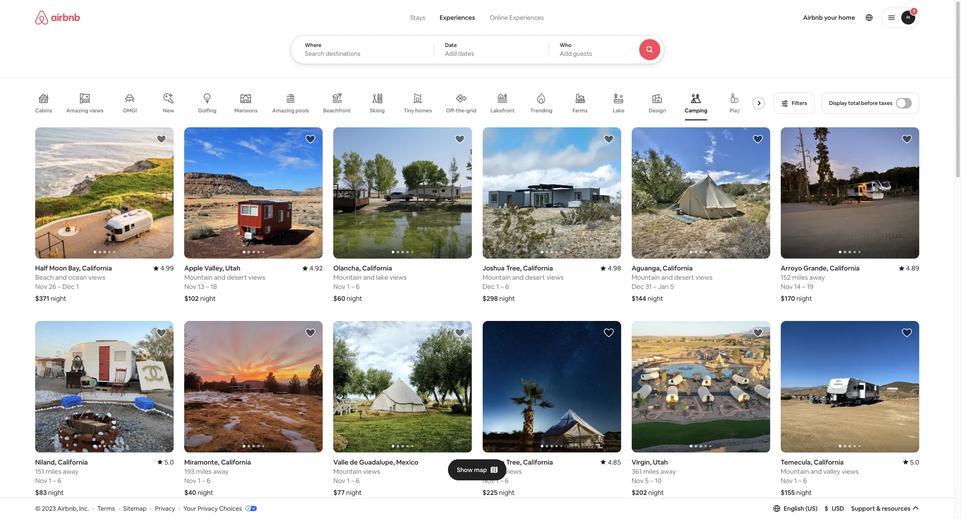 Task type: locate. For each thing, give the bounding box(es) containing it.
california inside arroyo grande, california 152 miles away nov 14 – 19 $170 night
[[830, 265, 860, 273]]

1 5.0 out of 5 average rating image from the left
[[157, 459, 174, 467]]

night right $77
[[346, 489, 362, 497]]

homes
[[415, 107, 432, 114]]

add to wishlist: apple valley, utah image
[[305, 134, 316, 145]]

add down who
[[560, 50, 572, 58]]

5.0 out of 5 average rating image for niland, california 151 miles away nov 1 – 6 $83 night
[[157, 459, 174, 467]]

nov down beach
[[35, 283, 47, 291]]

5 inside "virgin, utah 361 miles away nov 5 – 10 $202 night"
[[645, 477, 649, 486]]

dec down ocean
[[62, 283, 75, 291]]

beachfront
[[323, 107, 351, 114]]

views inside aguanga, california mountain and desert views dec 31 – jan 5 $144 night
[[696, 274, 713, 282]]

skiing
[[370, 107, 385, 114]]

tree, for views
[[506, 459, 522, 467]]

desert for california
[[525, 274, 545, 282]]

valley,
[[204, 265, 224, 273]]

miles inside the miramonte, california 193 miles away nov 1 – 6 $40 night
[[196, 468, 212, 476]]

miles for miramonte, california 193 miles away nov 1 – 6 $40 night
[[196, 468, 212, 476]]

1 vertical spatial utah
[[653, 459, 668, 467]]

nov down the 193
[[184, 477, 196, 486]]

valle de guadalupe, mexico mountain views nov 1 – 6 $77 night
[[334, 459, 419, 497]]

5.0
[[164, 459, 174, 467], [910, 459, 920, 467]]

privacy right your
[[198, 505, 218, 513]]

– inside valle de guadalupe, mexico mountain views nov 1 – 6 $77 night
[[351, 477, 355, 486]]

aguanga, california mountain and desert views dec 31 – jan 5 $144 night
[[632, 265, 713, 303]]

group for $225
[[483, 322, 621, 453]]

tiny homes
[[404, 107, 432, 114]]

1 horizontal spatial desert
[[525, 274, 545, 282]]

nov down 152
[[781, 283, 793, 291]]

18
[[210, 283, 217, 291]]

away right 151
[[63, 468, 78, 476]]

mountain down temecula,
[[781, 468, 809, 476]]

– inside joshua tree, california desert views nov 1 – 6 $225 night
[[500, 477, 504, 486]]

1 horizontal spatial privacy
[[198, 505, 218, 513]]

night down 31
[[648, 295, 664, 303]]

night right $60
[[347, 295, 363, 303]]

desert inside "apple valley, utah mountain and desert views nov 13 – 18 $102 night"
[[227, 274, 247, 282]]

4.89 out of 5 average rating image
[[900, 265, 920, 273]]

4.84
[[459, 459, 472, 467]]

1 5.0 from the left
[[164, 459, 174, 467]]

1 vertical spatial joshua
[[483, 459, 505, 467]]

group
[[35, 86, 769, 121], [35, 128, 174, 259], [184, 128, 323, 259], [334, 128, 472, 259], [483, 128, 621, 259], [632, 128, 771, 259], [781, 128, 920, 259], [35, 322, 174, 453], [184, 322, 323, 453], [334, 322, 472, 453], [483, 322, 621, 453], [632, 322, 771, 453], [781, 322, 920, 453]]

night inside joshua tree, california desert views nov 1 – 6 $225 night
[[499, 489, 515, 497]]

bay,
[[68, 265, 81, 273]]

1 horizontal spatial 5.0
[[910, 459, 920, 467]]

inc.
[[79, 505, 89, 513]]

1 desert from the left
[[525, 274, 545, 282]]

1 add from the left
[[445, 50, 457, 58]]

display total before taxes
[[830, 100, 893, 107]]

0 horizontal spatial utah
[[225, 265, 240, 273]]

1 horizontal spatial 5.0 out of 5 average rating image
[[903, 459, 920, 467]]

views inside olancha, california mountain and lake views nov 1 – 6 $60 night
[[390, 274, 407, 282]]

1
[[914, 8, 916, 14], [76, 283, 79, 291], [497, 283, 499, 291], [347, 283, 350, 291], [49, 477, 51, 486], [496, 477, 499, 486], [198, 477, 201, 486], [347, 477, 350, 486], [795, 477, 797, 486]]

mountain down aguanga,
[[632, 274, 660, 282]]

group for $60
[[334, 128, 472, 259]]

away up 10
[[661, 468, 676, 476]]

mountain up $298
[[483, 274, 511, 282]]

show map button
[[448, 460, 507, 481]]

who add guests
[[560, 42, 592, 58]]

night right $40
[[198, 489, 213, 497]]

temecula, california mountain and valley views nov 1 – 6 $155 night
[[781, 459, 859, 497]]

experiences up "date"
[[440, 14, 475, 22]]

4.89
[[907, 265, 920, 273]]

terms
[[97, 505, 115, 513]]

0 vertical spatial 5
[[671, 283, 674, 291]]

night inside the miramonte, california 193 miles away nov 1 – 6 $40 night
[[198, 489, 213, 497]]

4.99 out of 5 average rating image
[[153, 265, 174, 273]]

0 vertical spatial utah
[[225, 265, 240, 273]]

english (us)
[[784, 505, 818, 513]]

361
[[632, 468, 642, 476]]

and inside temecula, california mountain and valley views nov 1 – 6 $155 night
[[811, 468, 822, 476]]

13
[[198, 283, 204, 291]]

views inside group
[[89, 107, 104, 114]]

add down "date"
[[445, 50, 457, 58]]

· right inc.
[[92, 505, 94, 513]]

1 inside 'half moon bay, california beach and ocean views nov 26 – dec 1 $371 night'
[[76, 283, 79, 291]]

miles
[[793, 274, 808, 282], [46, 468, 61, 476], [196, 468, 212, 476], [644, 468, 659, 476]]

nov down 361
[[632, 477, 644, 486]]

away down grande,
[[810, 274, 825, 282]]

miles inside "virgin, utah 361 miles away nov 5 – 10 $202 night"
[[644, 468, 659, 476]]

and inside joshua tree, california mountain and desert views dec 1 – 6 $298 night
[[513, 274, 524, 282]]

nov inside 'half moon bay, california beach and ocean views nov 26 – dec 1 $371 night'
[[35, 283, 47, 291]]

views inside 'half moon bay, california beach and ocean views nov 26 – dec 1 $371 night'
[[88, 274, 105, 282]]

mountain inside valle de guadalupe, mexico mountain views nov 1 – 6 $77 night
[[334, 468, 362, 476]]

mountain up "13"
[[184, 274, 213, 282]]

california
[[82, 265, 112, 273], [523, 265, 553, 273], [362, 265, 392, 273], [663, 265, 693, 273], [830, 265, 860, 273], [58, 459, 88, 467], [523, 459, 553, 467], [221, 459, 251, 467], [814, 459, 844, 467]]

apple
[[184, 265, 203, 273]]

add to wishlist: half moon bay, california image
[[156, 134, 167, 145]]

amazing right "cabins"
[[66, 107, 88, 114]]

tree, for and
[[506, 265, 522, 273]]

0 horizontal spatial amazing
[[66, 107, 88, 114]]

– inside 'half moon bay, california beach and ocean views nov 26 – dec 1 $371 night'
[[58, 283, 61, 291]]

camping
[[685, 107, 708, 114]]

1 dec from the left
[[62, 283, 75, 291]]

nov down desert at the right bottom of the page
[[483, 477, 495, 486]]

miles inside arroyo grande, california 152 miles away nov 14 – 19 $170 night
[[793, 274, 808, 282]]

night right $225
[[499, 489, 515, 497]]

1 horizontal spatial utah
[[653, 459, 668, 467]]

nov left "13"
[[184, 283, 196, 291]]

5 left 10
[[645, 477, 649, 486]]

night down 26
[[51, 295, 66, 303]]

dec inside 'half moon bay, california beach and ocean views nov 26 – dec 1 $371 night'
[[62, 283, 75, 291]]

dec inside aguanga, california mountain and desert views dec 31 – jan 5 $144 night
[[632, 283, 644, 291]]

add to wishlist: aguanga, california image
[[753, 134, 764, 145]]

miles inside niland, california 151 miles away nov 1 – 6 $83 night
[[46, 468, 61, 476]]

night right the $155
[[797, 489, 812, 497]]

amazing for amazing views
[[66, 107, 88, 114]]

night right $83
[[48, 489, 64, 497]]

joshua up desert at the right bottom of the page
[[483, 459, 505, 467]]

night right $298
[[500, 295, 515, 303]]

1 inside valle de guadalupe, mexico mountain views nov 1 – 6 $77 night
[[347, 477, 350, 486]]

6 inside the miramonte, california 193 miles away nov 1 – 6 $40 night
[[207, 477, 211, 486]]

3 · from the left
[[150, 505, 152, 513]]

show
[[457, 467, 473, 474]]

·
[[92, 505, 94, 513], [118, 505, 120, 513], [150, 505, 152, 513], [179, 505, 180, 513]]

1 inside dropdown button
[[914, 8, 916, 14]]

group for $202
[[632, 322, 771, 453]]

away down miramonte,
[[213, 468, 229, 476]]

1 inside the miramonte, california 193 miles away nov 1 – 6 $40 night
[[198, 477, 201, 486]]

nov up $77
[[334, 477, 346, 486]]

night down 10
[[649, 489, 664, 497]]

1 horizontal spatial dec
[[483, 283, 495, 291]]

away for virgin, utah 361 miles away nov 5 – 10 $202 night
[[661, 468, 676, 476]]

amazing
[[66, 107, 88, 114], [272, 107, 294, 114]]

utah up 10
[[653, 459, 668, 467]]

0 horizontal spatial 5
[[645, 477, 649, 486]]

mexico
[[396, 459, 419, 467]]

online
[[490, 14, 508, 22]]

valley
[[824, 468, 841, 476]]

31
[[646, 283, 652, 291]]

california inside aguanga, california mountain and desert views dec 31 – jan 5 $144 night
[[663, 265, 693, 273]]

miles down miramonte,
[[196, 468, 212, 476]]

play
[[730, 107, 740, 114]]

lake
[[376, 274, 388, 282]]

5.0 out of 5 average rating image for temecula, california mountain and valley views nov 1 – 6 $155 night
[[903, 459, 920, 467]]

airbnb,
[[57, 505, 78, 513]]

nov up $60
[[334, 283, 346, 291]]

3 dec from the left
[[632, 283, 644, 291]]

display total before taxes button
[[822, 93, 920, 114]]

6 inside joshua tree, california mountain and desert views dec 1 – 6 $298 night
[[505, 283, 509, 291]]

1 horizontal spatial experiences
[[510, 14, 544, 22]]

· left privacy link
[[150, 505, 152, 513]]

2 tree, from the top
[[506, 459, 522, 467]]

miles down the niland,
[[46, 468, 61, 476]]

1 joshua from the top
[[483, 265, 505, 273]]

joshua inside joshua tree, california mountain and desert views dec 1 – 6 $298 night
[[483, 265, 505, 273]]

5 right jan
[[671, 283, 674, 291]]

group for $77
[[334, 322, 472, 453]]

california inside 'half moon bay, california beach and ocean views nov 26 – dec 1 $371 night'
[[82, 265, 112, 273]]

olancha,
[[334, 265, 361, 273]]

airbnb your home
[[804, 14, 856, 22]]

$144
[[632, 295, 647, 303]]

2 desert from the left
[[227, 274, 247, 282]]

display
[[830, 100, 848, 107]]

away inside the miramonte, california 193 miles away nov 1 – 6 $40 night
[[213, 468, 229, 476]]

3 desert from the left
[[675, 274, 695, 282]]

0 horizontal spatial 5.0 out of 5 average rating image
[[157, 459, 174, 467]]

privacy left your
[[155, 505, 175, 513]]

stays
[[410, 14, 426, 22]]

1 · from the left
[[92, 505, 94, 513]]

add
[[445, 50, 457, 58], [560, 50, 572, 58]]

experiences inside online experiences link
[[510, 14, 544, 22]]

nov inside arroyo grande, california 152 miles away nov 14 – 19 $170 night
[[781, 283, 793, 291]]

joshua inside joshua tree, california desert views nov 1 – 6 $225 night
[[483, 459, 505, 467]]

5
[[671, 283, 674, 291], [645, 477, 649, 486]]

– inside temecula, california mountain and valley views nov 1 – 6 $155 night
[[799, 477, 802, 486]]

desert inside aguanga, california mountain and desert views dec 31 – jan 5 $144 night
[[675, 274, 695, 282]]

group for $102
[[184, 128, 323, 259]]

1 vertical spatial tree,
[[506, 459, 522, 467]]

5.0 for temecula, california mountain and valley views nov 1 – 6 $155 night
[[910, 459, 920, 467]]

utah
[[225, 265, 240, 273], [653, 459, 668, 467]]

1 horizontal spatial amazing
[[272, 107, 294, 114]]

0 vertical spatial tree,
[[506, 265, 522, 273]]

1 inside joshua tree, california mountain and desert views dec 1 – 6 $298 night
[[497, 283, 499, 291]]

add to wishlist: temecula, california image
[[902, 328, 913, 339]]

california inside temecula, california mountain and valley views nov 1 – 6 $155 night
[[814, 459, 844, 467]]

– inside aguanga, california mountain and desert views dec 31 – jan 5 $144 night
[[654, 283, 657, 291]]

nov up the $155
[[781, 477, 793, 486]]

1 horizontal spatial add
[[560, 50, 572, 58]]

utah right valley,
[[225, 265, 240, 273]]

1 tree, from the top
[[506, 265, 522, 273]]

dec left 31
[[632, 283, 644, 291]]

joshua for mountain
[[483, 265, 505, 273]]

nov inside temecula, california mountain and valley views nov 1 – 6 $155 night
[[781, 477, 793, 486]]

tree, inside joshua tree, california mountain and desert views dec 1 – 6 $298 night
[[506, 265, 522, 273]]

· left your
[[179, 505, 180, 513]]

6
[[505, 283, 509, 291], [356, 283, 360, 291], [58, 477, 61, 486], [505, 477, 509, 486], [207, 477, 211, 486], [356, 477, 360, 486], [804, 477, 807, 486]]

· right "terms"
[[118, 505, 120, 513]]

night inside "virgin, utah 361 miles away nov 5 – 10 $202 night"
[[649, 489, 664, 497]]

de
[[350, 459, 358, 467]]

your
[[825, 14, 838, 22]]

away inside niland, california 151 miles away nov 1 – 6 $83 night
[[63, 468, 78, 476]]

0 horizontal spatial dec
[[62, 283, 75, 291]]

nov
[[35, 283, 47, 291], [184, 283, 196, 291], [334, 283, 346, 291], [781, 283, 793, 291], [35, 477, 47, 486], [483, 477, 495, 486], [184, 477, 196, 486], [334, 477, 346, 486], [632, 477, 644, 486], [781, 477, 793, 486]]

nov inside niland, california 151 miles away nov 1 – 6 $83 night
[[35, 477, 47, 486]]

mountain down olancha,
[[334, 274, 362, 282]]

night inside 'half moon bay, california beach and ocean views nov 26 – dec 1 $371 night'
[[51, 295, 66, 303]]

group for $40
[[184, 322, 323, 453]]

mountain down "de"
[[334, 468, 362, 476]]

away inside "virgin, utah 361 miles away nov 5 – 10 $202 night"
[[661, 468, 676, 476]]

dec up $298
[[483, 283, 495, 291]]

tree,
[[506, 265, 522, 273], [506, 459, 522, 467]]

and inside "apple valley, utah mountain and desert views nov 13 – 18 $102 night"
[[214, 274, 226, 282]]

views
[[89, 107, 104, 114], [88, 274, 105, 282], [547, 274, 564, 282], [248, 274, 265, 282], [390, 274, 407, 282], [696, 274, 713, 282], [505, 468, 522, 476], [363, 468, 380, 476], [842, 468, 859, 476]]

nov inside olancha, california mountain and lake views nov 1 – 6 $60 night
[[334, 283, 346, 291]]

and inside 'half moon bay, california beach and ocean views nov 26 – dec 1 $371 night'
[[55, 274, 67, 282]]

5.0 out of 5 average rating image
[[157, 459, 174, 467], [903, 459, 920, 467]]

6 inside joshua tree, california desert views nov 1 – 6 $225 night
[[505, 477, 509, 486]]

4.84 out of 5 average rating image
[[452, 459, 472, 467]]

1 inside niland, california 151 miles away nov 1 – 6 $83 night
[[49, 477, 51, 486]]

$225
[[483, 489, 498, 497]]

2 horizontal spatial desert
[[675, 274, 695, 282]]

lake
[[613, 107, 625, 114]]

1 experiences from the left
[[440, 14, 475, 22]]

miles for niland, california 151 miles away nov 1 – 6 $83 night
[[46, 468, 61, 476]]

1 horizontal spatial 5
[[671, 283, 674, 291]]

2 5.0 out of 5 average rating image from the left
[[903, 459, 920, 467]]

2 add from the left
[[560, 50, 572, 58]]

desert
[[483, 468, 504, 476]]

2 5.0 from the left
[[910, 459, 920, 467]]

joshua for desert
[[483, 459, 505, 467]]

6 inside valle de guadalupe, mexico mountain views nov 1 – 6 $77 night
[[356, 477, 360, 486]]

0 horizontal spatial experiences
[[440, 14, 475, 22]]

2 experiences from the left
[[510, 14, 544, 22]]

1 privacy from the left
[[155, 505, 175, 513]]

0 horizontal spatial privacy
[[155, 505, 175, 513]]

miles up 10
[[644, 468, 659, 476]]

1 vertical spatial 5
[[645, 477, 649, 486]]

add inside who add guests
[[560, 50, 572, 58]]

night
[[51, 295, 66, 303], [500, 295, 515, 303], [200, 295, 216, 303], [347, 295, 363, 303], [648, 295, 664, 303], [797, 295, 813, 303], [48, 489, 64, 497], [499, 489, 515, 497], [198, 489, 213, 497], [346, 489, 362, 497], [649, 489, 664, 497], [797, 489, 812, 497]]

mountain
[[483, 274, 511, 282], [184, 274, 213, 282], [334, 274, 362, 282], [632, 274, 660, 282], [334, 468, 362, 476], [781, 468, 809, 476]]

arroyo
[[781, 265, 803, 273]]

2 dec from the left
[[483, 283, 495, 291]]

night down 19
[[797, 295, 813, 303]]

6 inside olancha, california mountain and lake views nov 1 – 6 $60 night
[[356, 283, 360, 291]]

guadalupe,
[[359, 459, 395, 467]]

virgin, utah 361 miles away nov 5 – 10 $202 night
[[632, 459, 676, 497]]

desert
[[525, 274, 545, 282], [227, 274, 247, 282], [675, 274, 695, 282]]

miramonte,
[[184, 459, 220, 467]]

4.92 out of 5 average rating image
[[303, 265, 323, 273]]

joshua
[[483, 265, 505, 273], [483, 459, 505, 467]]

off-
[[446, 107, 456, 114]]

2 joshua from the top
[[483, 459, 505, 467]]

apple valley, utah mountain and desert views nov 13 – 18 $102 night
[[184, 265, 265, 303]]

2023
[[42, 505, 56, 513]]

add inside date add dates
[[445, 50, 457, 58]]

0 horizontal spatial desert
[[227, 274, 247, 282]]

2 horizontal spatial dec
[[632, 283, 644, 291]]

profile element
[[566, 0, 920, 35]]

miles up 14
[[793, 274, 808, 282]]

0 vertical spatial joshua
[[483, 265, 505, 273]]

nov down 151
[[35, 477, 47, 486]]

mountain inside temecula, california mountain and valley views nov 1 – 6 $155 night
[[781, 468, 809, 476]]

joshua up $298
[[483, 265, 505, 273]]

0 horizontal spatial add
[[445, 50, 457, 58]]

experiences right online
[[510, 14, 544, 22]]

14
[[795, 283, 801, 291]]

night inside arroyo grande, california 152 miles away nov 14 – 19 $170 night
[[797, 295, 813, 303]]

group for $155
[[781, 322, 920, 453]]

california inside the miramonte, california 193 miles away nov 1 – 6 $40 night
[[221, 459, 251, 467]]

tree, inside joshua tree, california desert views nov 1 – 6 $225 night
[[506, 459, 522, 467]]

california inside niland, california 151 miles away nov 1 – 6 $83 night
[[58, 459, 88, 467]]

home
[[839, 14, 856, 22]]

amazing left the pools on the top left of the page
[[272, 107, 294, 114]]

nov inside "apple valley, utah mountain and desert views nov 13 – 18 $102 night"
[[184, 283, 196, 291]]

None search field
[[291, 0, 689, 64]]

arroyo grande, california 152 miles away nov 14 – 19 $170 night
[[781, 265, 860, 303]]

add to wishlist: arroyo grande, california image
[[902, 134, 913, 145]]

5.0 for niland, california 151 miles away nov 1 – 6 $83 night
[[164, 459, 174, 467]]

0 horizontal spatial 5.0
[[164, 459, 174, 467]]

$60
[[334, 295, 345, 303]]

choices
[[219, 505, 242, 513]]

night down 18
[[200, 295, 216, 303]]



Task type: vqa. For each thing, say whether or not it's contained in the screenshot.


Task type: describe. For each thing, give the bounding box(es) containing it.
date add dates
[[445, 42, 474, 58]]

night inside olancha, california mountain and lake views nov 1 – 6 $60 night
[[347, 295, 363, 303]]

airbnb
[[804, 14, 823, 22]]

$371
[[35, 295, 49, 303]]

trending
[[531, 107, 553, 114]]

omg!
[[123, 107, 137, 114]]

where
[[305, 42, 322, 49]]

california inside olancha, california mountain and lake views nov 1 – 6 $60 night
[[362, 265, 392, 273]]

night inside temecula, california mountain and valley views nov 1 – 6 $155 night
[[797, 489, 812, 497]]

your privacy choices link
[[184, 505, 257, 514]]

taxes
[[879, 100, 893, 107]]

1 inside olancha, california mountain and lake views nov 1 – 6 $60 night
[[347, 283, 350, 291]]

group for $371
[[35, 128, 174, 259]]

utah inside "virgin, utah 361 miles away nov 5 – 10 $202 night"
[[653, 459, 668, 467]]

4.98 out of 5 average rating image
[[601, 265, 621, 273]]

$155
[[781, 489, 795, 497]]

nov inside "virgin, utah 361 miles away nov 5 – 10 $202 night"
[[632, 477, 644, 486]]

your privacy choices
[[184, 505, 242, 513]]

26
[[49, 283, 56, 291]]

stays button
[[403, 9, 433, 26]]

151
[[35, 468, 44, 476]]

california inside joshua tree, california mountain and desert views dec 1 – 6 $298 night
[[523, 265, 553, 273]]

away for miramonte, california 193 miles away nov 1 – 6 $40 night
[[213, 468, 229, 476]]

6 inside temecula, california mountain and valley views nov 1 – 6 $155 night
[[804, 477, 807, 486]]

miramonte, california 193 miles away nov 1 – 6 $40 night
[[184, 459, 251, 497]]

support & resources button
[[852, 505, 920, 513]]

aguanga,
[[632, 265, 662, 273]]

lakefront
[[491, 107, 515, 114]]

– inside joshua tree, california mountain and desert views dec 1 – 6 $298 night
[[501, 283, 504, 291]]

views inside joshua tree, california mountain and desert views dec 1 – 6 $298 night
[[547, 274, 564, 282]]

$102
[[184, 295, 199, 303]]

$170
[[781, 295, 796, 303]]

add to wishlist: virgin, utah image
[[753, 328, 764, 339]]

add to wishlist: joshua tree, california image
[[604, 328, 614, 339]]

– inside "apple valley, utah mountain and desert views nov 13 – 18 $102 night"
[[206, 283, 209, 291]]

night inside joshua tree, california mountain and desert views dec 1 – 6 $298 night
[[500, 295, 515, 303]]

– inside "virgin, utah 361 miles away nov 5 – 10 $202 night"
[[651, 477, 654, 486]]

resources
[[883, 505, 911, 513]]

group for $298
[[483, 128, 621, 259]]

niland,
[[35, 459, 56, 467]]

nov inside the miramonte, california 193 miles away nov 1 – 6 $40 night
[[184, 477, 196, 486]]

$ usd
[[825, 505, 845, 513]]

views inside "apple valley, utah mountain and desert views nov 13 – 18 $102 night"
[[248, 274, 265, 282]]

before
[[862, 100, 878, 107]]

add for add guests
[[560, 50, 572, 58]]

$298
[[483, 295, 498, 303]]

group for $144
[[632, 128, 771, 259]]

temecula,
[[781, 459, 813, 467]]

– inside arroyo grande, california 152 miles away nov 14 – 19 $170 night
[[803, 283, 806, 291]]

valle
[[334, 459, 349, 467]]

nov inside joshua tree, california desert views nov 1 – 6 $225 night
[[483, 477, 495, 486]]

design
[[649, 107, 666, 114]]

$77
[[334, 489, 345, 497]]

$202
[[632, 489, 647, 497]]

none search field containing stays
[[291, 0, 689, 64]]

– inside olancha, california mountain and lake views nov 1 – 6 $60 night
[[351, 283, 355, 291]]

mountain inside aguanga, california mountain and desert views dec 31 – jan 5 $144 night
[[632, 274, 660, 282]]

experiences button
[[433, 9, 482, 26]]

experiences tab panel
[[291, 35, 689, 64]]

add to wishlist: joshua tree, california image
[[604, 134, 614, 145]]

away inside arroyo grande, california 152 miles away nov 14 – 19 $170 night
[[810, 274, 825, 282]]

california inside joshua tree, california desert views nov 1 – 6 $225 night
[[523, 459, 553, 467]]

add to wishlist: miramonte, california image
[[305, 328, 316, 339]]

Where field
[[305, 50, 420, 58]]

1 inside joshua tree, california desert views nov 1 – 6 $225 night
[[496, 477, 499, 486]]

half
[[35, 265, 48, 273]]

dec inside joshua tree, california mountain and desert views dec 1 – 6 $298 night
[[483, 283, 495, 291]]

193
[[184, 468, 195, 476]]

4.85
[[608, 459, 621, 467]]

joshua tree, california desert views nov 1 – 6 $225 night
[[483, 459, 553, 497]]

views inside valle de guadalupe, mexico mountain views nov 1 – 6 $77 night
[[363, 468, 380, 476]]

amazing for amazing pools
[[272, 107, 294, 114]]

&
[[877, 505, 881, 513]]

10
[[655, 477, 662, 486]]

(us)
[[806, 505, 818, 513]]

terms link
[[97, 505, 115, 513]]

online experiences
[[490, 14, 544, 22]]

utah inside "apple valley, utah mountain and desert views nov 13 – 18 $102 night"
[[225, 265, 240, 273]]

and inside aguanga, california mountain and desert views dec 31 – jan 5 $144 night
[[662, 274, 673, 282]]

add to wishlist: olancha, california image
[[455, 134, 465, 145]]

amazing views
[[66, 107, 104, 114]]

views inside joshua tree, california desert views nov 1 – 6 $225 night
[[505, 468, 522, 476]]

add for add dates
[[445, 50, 457, 58]]

4.92
[[310, 265, 323, 273]]

farms
[[573, 107, 588, 114]]

night inside valle de guadalupe, mexico mountain views nov 1 – 6 $77 night
[[346, 489, 362, 497]]

online experiences link
[[482, 9, 552, 26]]

5 inside aguanga, california mountain and desert views dec 31 – jan 5 $144 night
[[671, 283, 674, 291]]

night inside aguanga, california mountain and desert views dec 31 – jan 5 $144 night
[[648, 295, 664, 303]]

miles for virgin, utah 361 miles away nov 5 – 10 $202 night
[[644, 468, 659, 476]]

mountain inside "apple valley, utah mountain and desert views nov 13 – 18 $102 night"
[[184, 274, 213, 282]]

add to wishlist: valle de guadalupe, mexico image
[[455, 328, 465, 339]]

mountain inside olancha, california mountain and lake views nov 1 – 6 $60 night
[[334, 274, 362, 282]]

dates
[[458, 50, 474, 58]]

grande,
[[804, 265, 829, 273]]

the-
[[456, 107, 467, 114]]

© 2023 airbnb, inc. ·
[[35, 505, 94, 513]]

night inside niland, california 151 miles away nov 1 – 6 $83 night
[[48, 489, 64, 497]]

views inside temecula, california mountain and valley views nov 1 – 6 $155 night
[[842, 468, 859, 476]]

night inside "apple valley, utah mountain and desert views nov 13 – 18 $102 night"
[[200, 295, 216, 303]]

your
[[184, 505, 196, 513]]

experiences inside experiences button
[[440, 14, 475, 22]]

niland, california 151 miles away nov 1 – 6 $83 night
[[35, 459, 88, 497]]

4.85 out of 5 average rating image
[[601, 459, 621, 467]]

date
[[445, 42, 457, 49]]

virgin,
[[632, 459, 652, 467]]

support
[[852, 505, 876, 513]]

support & resources
[[852, 505, 911, 513]]

4 · from the left
[[179, 505, 180, 513]]

6 inside niland, california 151 miles away nov 1 – 6 $83 night
[[58, 477, 61, 486]]

1 inside temecula, california mountain and valley views nov 1 – 6 $155 night
[[795, 477, 797, 486]]

ocean
[[68, 274, 87, 282]]

4.98
[[608, 265, 621, 273]]

sitemap link
[[123, 505, 147, 513]]

– inside niland, california 151 miles away nov 1 – 6 $83 night
[[53, 477, 56, 486]]

cabins
[[35, 107, 52, 114]]

$83
[[35, 489, 47, 497]]

2 privacy from the left
[[198, 505, 218, 513]]

mountain inside joshua tree, california mountain and desert views dec 1 – 6 $298 night
[[483, 274, 511, 282]]

privacy link
[[155, 505, 175, 513]]

pools
[[296, 107, 309, 114]]

total
[[849, 100, 860, 107]]

golfing
[[198, 107, 217, 114]]

amazing pools
[[272, 107, 309, 114]]

what can we help you find? tab list
[[403, 9, 482, 26]]

sitemap
[[123, 505, 147, 513]]

$
[[825, 505, 829, 513]]

show map
[[457, 467, 487, 474]]

nov inside valle de guadalupe, mexico mountain views nov 1 – 6 $77 night
[[334, 477, 346, 486]]

1 button
[[882, 7, 920, 28]]

and inside olancha, california mountain and lake views nov 1 – 6 $60 night
[[363, 274, 375, 282]]

group for $83
[[35, 322, 174, 453]]

– inside the miramonte, california 193 miles away nov 1 – 6 $40 night
[[202, 477, 205, 486]]

desert for utah
[[227, 274, 247, 282]]

airbnb your home link
[[798, 8, 861, 27]]

map
[[474, 467, 487, 474]]

grid
[[467, 107, 477, 114]]

joshua tree, california mountain and desert views dec 1 – 6 $298 night
[[483, 265, 564, 303]]

half moon bay, california beach and ocean views nov 26 – dec 1 $371 night
[[35, 265, 112, 303]]

tiny
[[404, 107, 414, 114]]

new
[[163, 107, 174, 114]]

add to wishlist: niland, california image
[[156, 328, 167, 339]]

2 · from the left
[[118, 505, 120, 513]]

group for $170
[[781, 128, 920, 259]]

away for niland, california 151 miles away nov 1 – 6 $83 night
[[63, 468, 78, 476]]

usd
[[832, 505, 845, 513]]

group containing amazing views
[[35, 86, 769, 121]]



